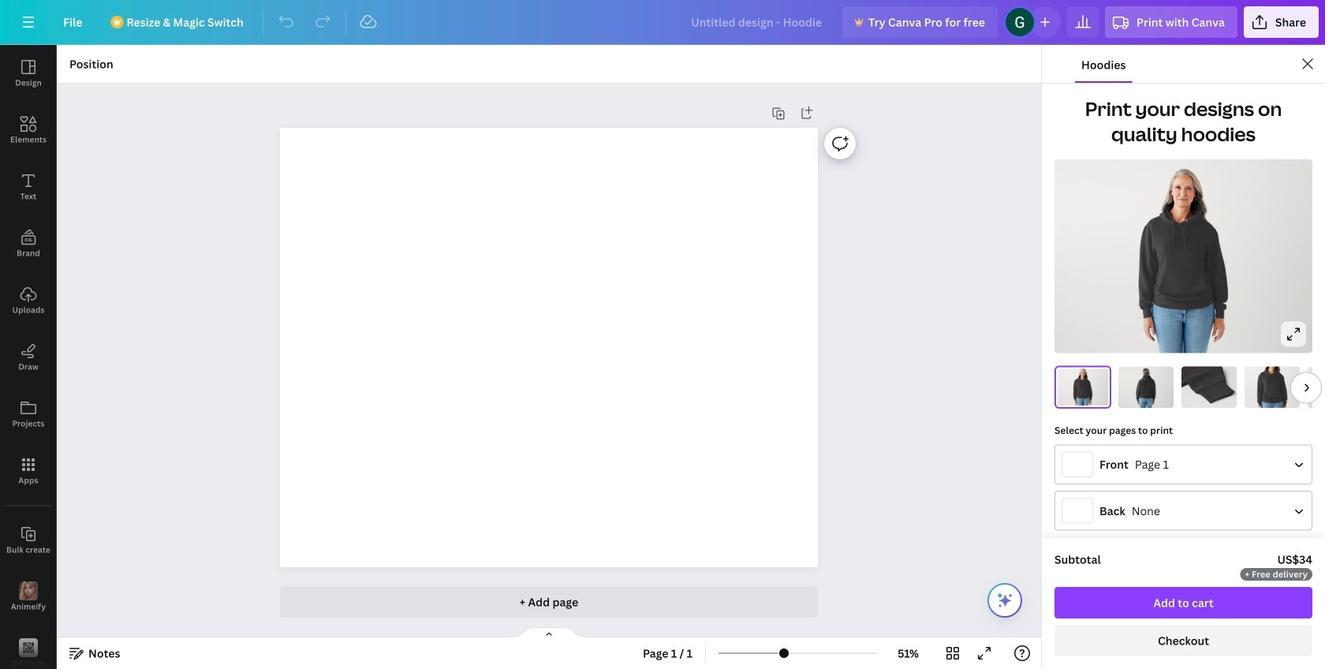 Task type: vqa. For each thing, say whether or not it's contained in the screenshot.
"canva assistant" icon
yes



Task type: locate. For each thing, give the bounding box(es) containing it.
show pages image
[[511, 627, 587, 639]]

show preview 3 of the design image
[[1182, 366, 1238, 408]]

show preview 1 of the design image
[[1056, 366, 1111, 408]]

main menu bar
[[0, 0, 1326, 45]]

show preview 2 of the design image
[[1119, 366, 1174, 408]]

Zoom button
[[883, 641, 934, 666]]

show preview 5 of the design image
[[1309, 366, 1326, 408]]

canva assistant image
[[996, 591, 1015, 610]]

side panel tab list
[[0, 45, 57, 669]]



Task type: describe. For each thing, give the bounding box(es) containing it.
show preview 4 of the design image
[[1245, 366, 1301, 408]]

Design title text field
[[679, 6, 837, 38]]



